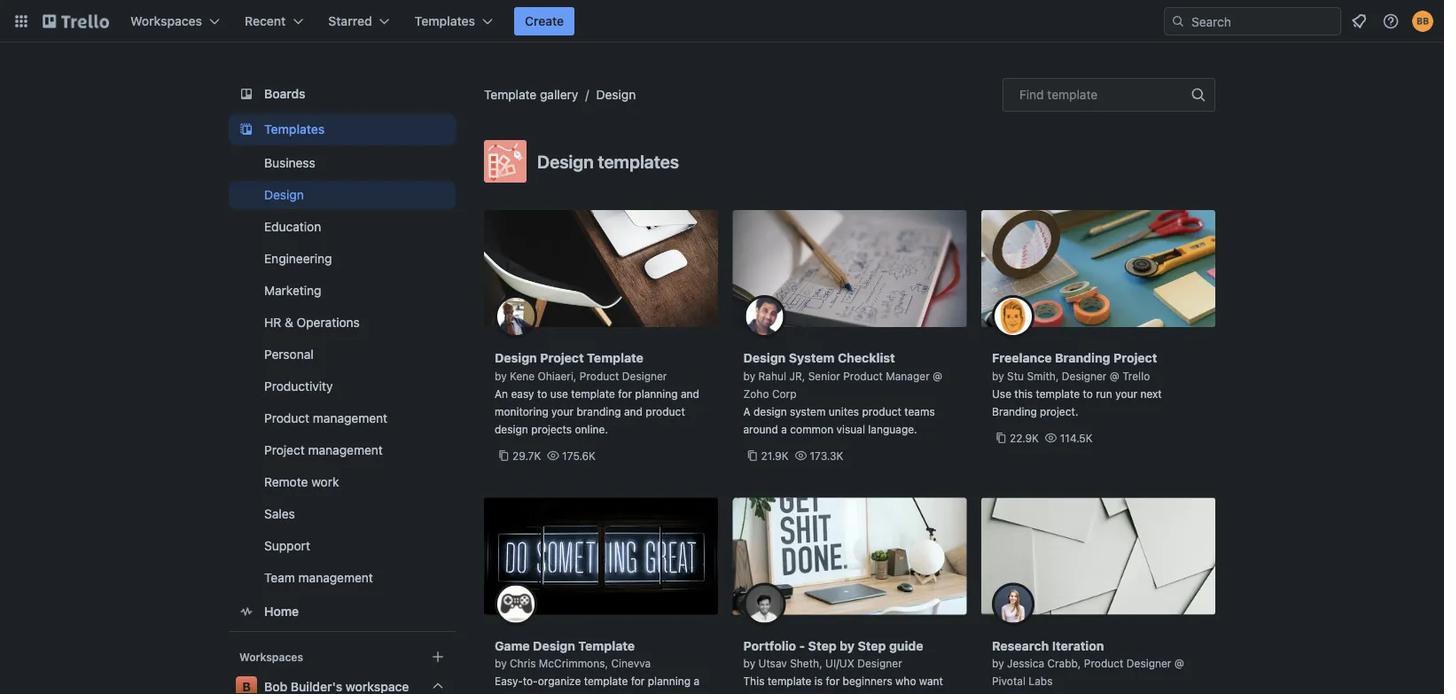 Task type: vqa. For each thing, say whether or not it's contained in the screenshot.
video
yes



Task type: describe. For each thing, give the bounding box(es) containing it.
zoho
[[744, 388, 769, 400]]

team management link
[[229, 564, 456, 592]]

starred button
[[318, 7, 401, 35]]

utsav
[[759, 658, 787, 670]]

an
[[495, 388, 508, 400]]

management for team management
[[299, 571, 373, 585]]

design right design icon
[[537, 151, 594, 172]]

@ inside design system checklist by rahul jr, senior product manager @ zoho corp a design system unites product teams around a common visual language.
[[933, 370, 943, 382]]

projects
[[531, 423, 572, 435]]

job.
[[908, 693, 926, 694]]

marketing
[[264, 283, 321, 298]]

marketing link
[[229, 277, 456, 305]]

want
[[920, 675, 944, 688]]

by for rahul
[[744, 370, 756, 382]]

to inside freelance branding project by stu smith, designer @ trello use this template to run your next branding project.
[[1083, 388, 1093, 400]]

product inside 'research iteration by jessica crabb, product designer @ pivotal labs'
[[1084, 658, 1124, 670]]

board image
[[236, 83, 257, 105]]

education link
[[229, 213, 456, 241]]

labs
[[1029, 675, 1053, 688]]

is
[[815, 675, 823, 688]]

recent button
[[234, 7, 314, 35]]

to inside portfolio - step by step guide by utsav sheth, ui/ux designer this template is for beginners who want to make a portfolio for their next job.
[[744, 693, 754, 694]]

114.5k
[[1060, 432, 1093, 444]]

template gallery
[[484, 87, 579, 102]]

common
[[791, 423, 834, 435]]

@ for freelance
[[1110, 370, 1120, 382]]

ui/ux
[[826, 658, 855, 670]]

team
[[264, 571, 295, 585]]

management for project management
[[308, 443, 383, 458]]

designer inside portfolio - step by step guide by utsav sheth, ui/ux designer this template is for beginners who want to make a portfolio for their next job.
[[858, 658, 903, 670]]

utsav sheth, ui/ux designer image
[[744, 583, 786, 626]]

a inside game design template by chris mccrimmons, cinevva easy-to-organize template for planning a video game project.
[[694, 675, 700, 688]]

stu smith, designer @ trello image
[[992, 295, 1035, 338]]

monitoring
[[495, 405, 549, 418]]

templates button
[[404, 7, 504, 35]]

home link
[[229, 596, 456, 628]]

Search field
[[1186, 8, 1341, 35]]

checklist
[[838, 351, 896, 365]]

organize
[[538, 675, 581, 688]]

game design template by chris mccrimmons, cinevva easy-to-organize template for planning a video game project.
[[495, 639, 700, 694]]

design inside design project template by kene ohiaeri, product designer an easy to use template for planning and monitoring your branding and product design projects online.
[[495, 423, 528, 435]]

template for design
[[579, 639, 635, 653]]

visual
[[837, 423, 866, 435]]

primary element
[[0, 0, 1445, 43]]

home
[[264, 604, 299, 619]]

hr
[[264, 315, 281, 330]]

teams
[[905, 405, 935, 418]]

recent
[[245, 14, 286, 28]]

who
[[896, 675, 917, 688]]

stu
[[1008, 370, 1024, 382]]

business link
[[229, 149, 456, 177]]

portfolio - step by step guide by utsav sheth, ui/ux designer this template is for beginners who want to make a portfolio for their next job.
[[744, 639, 944, 694]]

template gallery link
[[484, 87, 579, 102]]

use
[[550, 388, 568, 400]]

find
[[1020, 87, 1044, 102]]

template inside design project template by kene ohiaeri, product designer an easy to use template for planning and monitoring your branding and product design projects online.
[[571, 388, 615, 400]]

by for chris
[[495, 658, 507, 670]]

0 horizontal spatial design link
[[229, 181, 456, 209]]

template inside freelance branding project by stu smith, designer @ trello use this template to run your next branding project.
[[1036, 388, 1080, 400]]

designer inside design project template by kene ohiaeri, product designer an easy to use template for planning and monitoring your branding and product design projects online.
[[622, 370, 667, 382]]

project inside design project template by kene ohiaeri, product designer an easy to use template for planning and monitoring your branding and product design projects online.
[[540, 351, 584, 365]]

game
[[495, 639, 530, 653]]

engineering link
[[229, 245, 456, 273]]

to inside design project template by kene ohiaeri, product designer an easy to use template for planning and monitoring your branding and product design projects online.
[[537, 388, 547, 400]]

hr & operations
[[264, 315, 360, 330]]

2 step from the left
[[858, 639, 886, 653]]

this
[[744, 675, 765, 688]]

21.9k
[[761, 450, 789, 462]]

product inside design system checklist by rahul jr, senior product manager @ zoho corp a design system unites product teams around a common visual language.
[[844, 370, 883, 382]]

sheth,
[[790, 658, 823, 670]]

product management
[[264, 411, 388, 426]]

easy
[[511, 388, 534, 400]]

personal link
[[229, 341, 456, 369]]

make
[[757, 693, 783, 694]]

&
[[285, 315, 293, 330]]

-
[[800, 639, 805, 653]]

trello
[[1123, 370, 1151, 382]]

workspaces inside popup button
[[130, 14, 202, 28]]

your inside design project template by kene ohiaeri, product designer an easy to use template for planning and monitoring your branding and product design projects online.
[[552, 405, 574, 418]]

workspaces button
[[120, 7, 231, 35]]

support link
[[229, 532, 456, 561]]

0 vertical spatial branding
[[1055, 351, 1111, 365]]

design right gallery
[[596, 87, 636, 102]]

your inside freelance branding project by stu smith, designer @ trello use this template to run your next branding project.
[[1116, 388, 1138, 400]]

templates
[[598, 151, 679, 172]]

home image
[[236, 601, 257, 623]]

system
[[790, 405, 826, 418]]

freelance branding project by stu smith, designer @ trello use this template to run your next branding project.
[[992, 351, 1162, 418]]

designer inside freelance branding project by stu smith, designer @ trello use this template to run your next branding project.
[[1062, 370, 1107, 382]]

beginners
[[843, 675, 893, 688]]

@ for research
[[1175, 658, 1185, 670]]

productivity link
[[229, 372, 456, 401]]

run
[[1096, 388, 1113, 400]]

operations
[[297, 315, 360, 330]]

next inside freelance branding project by stu smith, designer @ trello use this template to run your next branding project.
[[1141, 388, 1162, 400]]

kene ohiaeri, product designer image
[[495, 295, 537, 338]]

template inside field
[[1048, 87, 1098, 102]]

boards link
[[229, 78, 456, 110]]

0 horizontal spatial project
[[264, 443, 305, 458]]

by for step
[[840, 639, 855, 653]]

sales
[[264, 507, 295, 521]]

video
[[495, 693, 522, 694]]

branding
[[577, 405, 621, 418]]

29.7k
[[513, 450, 541, 462]]

template board image
[[236, 119, 257, 140]]

cinevva
[[611, 658, 651, 670]]

for right is
[[826, 675, 840, 688]]

iteration
[[1053, 639, 1105, 653]]

template inside portfolio - step by step guide by utsav sheth, ui/ux designer this template is for beginners who want to make a portfolio for their next job.
[[768, 675, 812, 688]]

remote
[[264, 475, 308, 490]]

Find template field
[[1003, 78, 1216, 112]]

remote work
[[264, 475, 339, 490]]

project management
[[264, 443, 383, 458]]

project. inside freelance branding project by stu smith, designer @ trello use this template to run your next branding project.
[[1040, 405, 1079, 418]]

create a workspace image
[[427, 647, 449, 668]]

for inside design project template by kene ohiaeri, product designer an easy to use template for planning and monitoring your branding and product design projects online.
[[618, 388, 632, 400]]

their
[[858, 693, 880, 694]]



Task type: locate. For each thing, give the bounding box(es) containing it.
1 vertical spatial design link
[[229, 181, 456, 209]]

0 horizontal spatial branding
[[992, 405, 1037, 418]]

language.
[[869, 423, 918, 435]]

a right around
[[782, 423, 788, 435]]

step right -
[[809, 639, 837, 653]]

design inside game design template by chris mccrimmons, cinevva easy-to-organize template for planning a video game project.
[[533, 639, 576, 653]]

template up cinevva
[[579, 639, 635, 653]]

0 vertical spatial a
[[782, 423, 788, 435]]

your down use
[[552, 405, 574, 418]]

unites
[[829, 405, 860, 418]]

product up branding
[[580, 370, 619, 382]]

1 vertical spatial planning
[[648, 675, 691, 688]]

branding down the this
[[992, 405, 1037, 418]]

online.
[[575, 423, 608, 435]]

system
[[789, 351, 835, 365]]

portfolio
[[744, 639, 797, 653]]

design down monitoring
[[495, 423, 528, 435]]

research iteration by jessica crabb, product designer @ pivotal labs
[[992, 639, 1185, 688]]

0 notifications image
[[1349, 11, 1370, 32]]

a
[[782, 423, 788, 435], [694, 675, 700, 688], [786, 693, 792, 694]]

by left stu on the right bottom
[[992, 370, 1005, 382]]

branding
[[1055, 351, 1111, 365], [992, 405, 1037, 418]]

around
[[744, 423, 779, 435]]

freelance
[[992, 351, 1052, 365]]

1 vertical spatial workspaces
[[239, 651, 303, 663]]

0 vertical spatial your
[[1116, 388, 1138, 400]]

2 vertical spatial management
[[299, 571, 373, 585]]

kene
[[510, 370, 535, 382]]

1 vertical spatial design
[[495, 423, 528, 435]]

1 vertical spatial your
[[552, 405, 574, 418]]

1 horizontal spatial to
[[744, 693, 754, 694]]

easy-
[[495, 675, 523, 688]]

for left their
[[841, 693, 855, 694]]

jr,
[[790, 370, 806, 382]]

1 horizontal spatial your
[[1116, 388, 1138, 400]]

0 vertical spatial design
[[754, 405, 787, 418]]

design up rahul
[[744, 351, 786, 365]]

design up around
[[754, 405, 787, 418]]

by for stu
[[992, 370, 1005, 382]]

1 vertical spatial project.
[[556, 693, 594, 694]]

branding up run at right
[[1055, 351, 1111, 365]]

use
[[992, 388, 1012, 400]]

senior
[[809, 370, 841, 382]]

1 vertical spatial templates
[[264, 122, 325, 137]]

0 horizontal spatial product
[[646, 405, 685, 418]]

guide
[[890, 639, 924, 653]]

1 product from the left
[[646, 405, 685, 418]]

2 vertical spatial a
[[786, 693, 792, 694]]

22.9k
[[1010, 432, 1039, 444]]

1 vertical spatial a
[[694, 675, 700, 688]]

1 horizontal spatial design
[[754, 405, 787, 418]]

0 horizontal spatial design
[[495, 423, 528, 435]]

0 vertical spatial templates
[[415, 14, 475, 28]]

business
[[264, 156, 315, 170]]

a inside portfolio - step by step guide by utsav sheth, ui/ux designer this template is for beginners who want to make a portfolio for their next job.
[[786, 693, 792, 694]]

a inside design system checklist by rahul jr, senior product manager @ zoho corp a design system unites product teams around a common visual language.
[[782, 423, 788, 435]]

your down 'trello'
[[1116, 388, 1138, 400]]

hr & operations link
[[229, 309, 456, 337]]

by up ui/ux
[[840, 639, 855, 653]]

next inside portfolio - step by step guide by utsav sheth, ui/ux designer this template is for beginners who want to make a portfolio for their next job.
[[883, 693, 905, 694]]

portfolio
[[795, 693, 838, 694]]

1 horizontal spatial project.
[[1040, 405, 1079, 418]]

to down this
[[744, 693, 754, 694]]

by up the zoho
[[744, 370, 756, 382]]

for down cinevva
[[631, 675, 645, 688]]

1 vertical spatial next
[[883, 693, 905, 694]]

jessica
[[1008, 658, 1045, 670]]

0 vertical spatial project.
[[1040, 405, 1079, 418]]

@ inside freelance branding project by stu smith, designer @ trello use this template to run your next branding project.
[[1110, 370, 1120, 382]]

management
[[313, 411, 388, 426], [308, 443, 383, 458], [299, 571, 373, 585]]

and
[[681, 388, 700, 400], [624, 405, 643, 418]]

project up ohiaeri,
[[540, 351, 584, 365]]

design link down the business link
[[229, 181, 456, 209]]

template up branding
[[587, 351, 644, 365]]

0 horizontal spatial step
[[809, 639, 837, 653]]

designer right crabb,
[[1127, 658, 1172, 670]]

template right find
[[1048, 87, 1098, 102]]

templates right starred popup button
[[415, 14, 475, 28]]

2 product from the left
[[862, 405, 902, 418]]

product down iteration
[[1084, 658, 1124, 670]]

0 horizontal spatial your
[[552, 405, 574, 418]]

1 horizontal spatial project
[[540, 351, 584, 365]]

design up kene
[[495, 351, 537, 365]]

product
[[580, 370, 619, 382], [844, 370, 883, 382], [264, 411, 310, 426], [1084, 658, 1124, 670]]

project. down organize
[[556, 693, 594, 694]]

engineering
[[264, 251, 332, 266]]

by up this
[[744, 658, 756, 670]]

template inside game design template by chris mccrimmons, cinevva easy-to-organize template for planning a video game project.
[[584, 675, 628, 688]]

1 horizontal spatial workspaces
[[239, 651, 303, 663]]

a right make
[[786, 693, 792, 694]]

0 horizontal spatial templates
[[264, 122, 325, 137]]

by up an
[[495, 370, 507, 382]]

@ inside 'research iteration by jessica crabb, product designer @ pivotal labs'
[[1175, 658, 1185, 670]]

1 horizontal spatial templates
[[415, 14, 475, 28]]

product inside design project template by kene ohiaeri, product designer an easy to use template for planning and monitoring your branding and product design projects online.
[[580, 370, 619, 382]]

template left gallery
[[484, 87, 537, 102]]

design
[[596, 87, 636, 102], [537, 151, 594, 172], [264, 188, 304, 202], [495, 351, 537, 365], [744, 351, 786, 365], [533, 639, 576, 653]]

product inside design project template by kene ohiaeri, product designer an easy to use template for planning and monitoring your branding and product design projects online.
[[646, 405, 685, 418]]

management down productivity link
[[313, 411, 388, 426]]

2 horizontal spatial @
[[1175, 658, 1185, 670]]

template inside game design template by chris mccrimmons, cinevva easy-to-organize template for planning a video game project.
[[579, 639, 635, 653]]

bob builder (bobbuilder40) image
[[1413, 11, 1434, 32]]

by up easy-
[[495, 658, 507, 670]]

your
[[1116, 388, 1138, 400], [552, 405, 574, 418]]

management inside 'link'
[[313, 411, 388, 426]]

template down smith,
[[1036, 388, 1080, 400]]

to left run at right
[[1083, 388, 1093, 400]]

designer right ohiaeri,
[[622, 370, 667, 382]]

this
[[1015, 388, 1033, 400]]

1 horizontal spatial branding
[[1055, 351, 1111, 365]]

template down cinevva
[[584, 675, 628, 688]]

design inside design system checklist by rahul jr, senior product manager @ zoho corp a design system unites product teams around a common visual language.
[[754, 405, 787, 418]]

0 horizontal spatial workspaces
[[130, 14, 202, 28]]

0 horizontal spatial to
[[537, 388, 547, 400]]

templates link
[[229, 114, 456, 145]]

to-
[[523, 675, 538, 688]]

management for product management
[[313, 411, 388, 426]]

product
[[646, 405, 685, 418], [862, 405, 902, 418]]

design system checklist by rahul jr, senior product manager @ zoho corp a design system unites product teams around a common visual language.
[[744, 351, 943, 435]]

design templates
[[537, 151, 679, 172]]

starred
[[328, 14, 372, 28]]

remote work link
[[229, 468, 456, 497]]

2 horizontal spatial project
[[1114, 351, 1158, 365]]

step
[[809, 639, 837, 653], [858, 639, 886, 653]]

find template
[[1020, 87, 1098, 102]]

by inside game design template by chris mccrimmons, cinevva easy-to-organize template for planning a video game project.
[[495, 658, 507, 670]]

1 horizontal spatial design link
[[596, 87, 636, 102]]

project management link
[[229, 436, 456, 465]]

next
[[1141, 388, 1162, 400], [883, 693, 905, 694]]

search image
[[1172, 14, 1186, 28]]

0 vertical spatial design link
[[596, 87, 636, 102]]

sales link
[[229, 500, 456, 529]]

for inside game design template by chris mccrimmons, cinevva easy-to-organize template for planning a video game project.
[[631, 675, 645, 688]]

design icon image
[[484, 140, 527, 183]]

chris mccrimmons, cinevva image
[[495, 583, 537, 626]]

management down product management 'link'
[[308, 443, 383, 458]]

back to home image
[[43, 7, 109, 35]]

game
[[525, 693, 553, 694]]

design inside design system checklist by rahul jr, senior product manager @ zoho corp a design system unites product teams around a common visual language.
[[744, 351, 786, 365]]

product inside product management 'link'
[[264, 411, 310, 426]]

0 vertical spatial planning
[[635, 388, 678, 400]]

template for project
[[587, 351, 644, 365]]

product inside design system checklist by rahul jr, senior product manager @ zoho corp a design system unites product teams around a common visual language.
[[862, 405, 902, 418]]

1 vertical spatial template
[[587, 351, 644, 365]]

create button
[[514, 7, 575, 35]]

planning inside design project template by kene ohiaeri, product designer an easy to use template for planning and monitoring your branding and product design projects online.
[[635, 388, 678, 400]]

design up mccrimmons,
[[533, 639, 576, 653]]

project.
[[1040, 405, 1079, 418], [556, 693, 594, 694]]

project. up the 114.5k
[[1040, 405, 1079, 418]]

team management
[[264, 571, 373, 585]]

1 horizontal spatial next
[[1141, 388, 1162, 400]]

1 vertical spatial management
[[308, 443, 383, 458]]

0 vertical spatial next
[[1141, 388, 1162, 400]]

2 horizontal spatial to
[[1083, 388, 1093, 400]]

management inside "link"
[[299, 571, 373, 585]]

0 vertical spatial and
[[681, 388, 700, 400]]

and right branding
[[624, 405, 643, 418]]

design inside design project template by kene ohiaeri, product designer an easy to use template for planning and monitoring your branding and product design projects online.
[[495, 351, 537, 365]]

0 horizontal spatial @
[[933, 370, 943, 382]]

1 vertical spatial branding
[[992, 405, 1037, 418]]

by inside 'research iteration by jessica crabb, product designer @ pivotal labs'
[[992, 658, 1005, 670]]

workspaces
[[130, 14, 202, 28], [239, 651, 303, 663]]

design down business
[[264, 188, 304, 202]]

0 vertical spatial template
[[484, 87, 537, 102]]

product down productivity
[[264, 411, 310, 426]]

by inside design system checklist by rahul jr, senior product manager @ zoho corp a design system unites product teams around a common visual language.
[[744, 370, 756, 382]]

ohiaeri,
[[538, 370, 577, 382]]

jessica crabb, product designer @ pivotal labs image
[[992, 583, 1035, 626]]

chris
[[510, 658, 536, 670]]

by for kene
[[495, 370, 507, 382]]

1 horizontal spatial step
[[858, 639, 886, 653]]

1 horizontal spatial product
[[862, 405, 902, 418]]

a left this
[[694, 675, 700, 688]]

designer up run at right
[[1062, 370, 1107, 382]]

templates inside popup button
[[415, 14, 475, 28]]

0 vertical spatial management
[[313, 411, 388, 426]]

1 horizontal spatial and
[[681, 388, 700, 400]]

0 vertical spatial workspaces
[[130, 14, 202, 28]]

design project template by kene ohiaeri, product designer an easy to use template for planning and monitoring your branding and product design projects online.
[[495, 351, 700, 435]]

personal
[[264, 347, 314, 362]]

template up branding
[[571, 388, 615, 400]]

by inside design project template by kene ohiaeri, product designer an easy to use template for planning and monitoring your branding and product design projects online.
[[495, 370, 507, 382]]

product right branding
[[646, 405, 685, 418]]

templates up business
[[264, 122, 325, 137]]

and left the zoho
[[681, 388, 700, 400]]

planning inside game design template by chris mccrimmons, cinevva easy-to-organize template for planning a video game project.
[[648, 675, 691, 688]]

0 horizontal spatial and
[[624, 405, 643, 418]]

project up the remote
[[264, 443, 305, 458]]

for up branding
[[618, 388, 632, 400]]

education
[[264, 220, 321, 234]]

pivotal
[[992, 675, 1026, 688]]

template
[[1048, 87, 1098, 102], [571, 388, 615, 400], [1036, 388, 1080, 400], [584, 675, 628, 688], [768, 675, 812, 688]]

1 step from the left
[[809, 639, 837, 653]]

designer up beginners
[[858, 658, 903, 670]]

design link right gallery
[[596, 87, 636, 102]]

management down support link
[[299, 571, 373, 585]]

next down who
[[883, 693, 905, 694]]

0 horizontal spatial next
[[883, 693, 905, 694]]

1 vertical spatial and
[[624, 405, 643, 418]]

1 horizontal spatial @
[[1110, 370, 1120, 382]]

template up make
[[768, 675, 812, 688]]

product down checklist in the right bottom of the page
[[844, 370, 883, 382]]

0 horizontal spatial project.
[[556, 693, 594, 694]]

gallery
[[540, 87, 579, 102]]

175.6k
[[562, 450, 596, 462]]

project. inside game design template by chris mccrimmons, cinevva easy-to-organize template for planning a video game project.
[[556, 693, 594, 694]]

project up 'trello'
[[1114, 351, 1158, 365]]

by
[[495, 370, 507, 382], [744, 370, 756, 382], [992, 370, 1005, 382], [840, 639, 855, 653], [495, 658, 507, 670], [744, 658, 756, 670], [992, 658, 1005, 670]]

by up pivotal
[[992, 658, 1005, 670]]

by inside freelance branding project by stu smith, designer @ trello use this template to run your next branding project.
[[992, 370, 1005, 382]]

research
[[992, 639, 1049, 653]]

to left use
[[537, 388, 547, 400]]

rahul
[[759, 370, 787, 382]]

next down 'trello'
[[1141, 388, 1162, 400]]

project inside freelance branding project by stu smith, designer @ trello use this template to run your next branding project.
[[1114, 351, 1158, 365]]

support
[[264, 539, 310, 553]]

template inside design project template by kene ohiaeri, product designer an easy to use template for planning and monitoring your branding and product design projects online.
[[587, 351, 644, 365]]

product up language.
[[862, 405, 902, 418]]

step left guide at right
[[858, 639, 886, 653]]

173.3k
[[810, 450, 844, 462]]

2 vertical spatial template
[[579, 639, 635, 653]]

designer inside 'research iteration by jessica crabb, product designer @ pivotal labs'
[[1127, 658, 1172, 670]]

corp
[[772, 388, 797, 400]]

open information menu image
[[1383, 12, 1400, 30]]

rahul jr, senior product manager @ zoho corp image
[[744, 295, 786, 338]]



